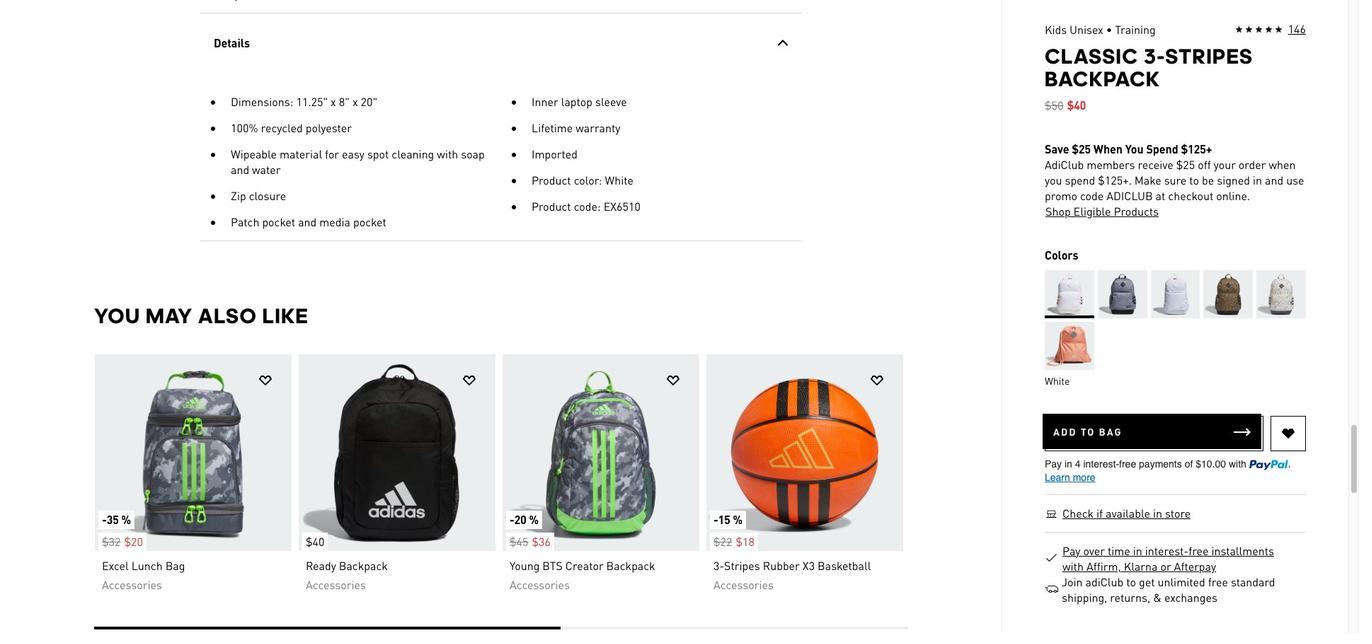 Task type: describe. For each thing, give the bounding box(es) containing it.
checkout
[[1168, 188, 1213, 203]]

klarna
[[1124, 559, 1158, 574]]

ready backpack image
[[298, 355, 495, 551]]

product color: white / onix / beige image
[[1257, 270, 1306, 319]]

products
[[1114, 204, 1159, 219]]

kids unisex • training
[[1045, 22, 1156, 37]]

shipping,
[[1062, 590, 1107, 605]]

receive
[[1138, 157, 1173, 172]]

backpack for classic
[[1045, 67, 1160, 91]]

young
[[509, 558, 539, 573]]

bag for add to bag
[[1099, 425, 1122, 438]]

0 vertical spatial $25
[[1072, 142, 1091, 156]]

affirm,
[[1086, 559, 1121, 574]]

promo
[[1045, 188, 1077, 203]]

and inside save $25 when you spend $125+ adiclub members receive $25 off your order when you spend $125+. make sure to be signed in and use promo code adiclub at checkout online. shop eligible products
[[1265, 173, 1283, 188]]

in for interest-
[[1133, 544, 1142, 558]]

$18
[[735, 534, 754, 549]]

% for -35 %
[[121, 512, 131, 527]]

&
[[1153, 590, 1162, 605]]

code
[[1080, 188, 1104, 203]]

-20 % $45 $36
[[509, 512, 550, 549]]

- for 35
[[102, 512, 106, 527]]

training
[[1115, 22, 1156, 37]]

color:
[[573, 173, 602, 188]]

standard
[[1231, 575, 1275, 590]]

add
[[1053, 425, 1077, 438]]

eligible
[[1074, 204, 1111, 219]]

arrow right long image
[[882, 443, 899, 460]]

available
[[1106, 506, 1150, 521]]

1 horizontal spatial and
[[298, 214, 316, 229]]

your
[[1214, 157, 1236, 172]]

inner
[[531, 94, 558, 109]]

over
[[1083, 544, 1105, 558]]

rubber
[[762, 558, 799, 573]]

young bts creator backpack accessories
[[509, 558, 655, 592]]

accessories inside excel lunch bag accessories
[[102, 578, 162, 592]]

3-stripes rubber x3 basketball image
[[706, 355, 903, 551]]

$22
[[713, 534, 732, 549]]

2 pocket from the left
[[353, 214, 386, 229]]

at
[[1156, 188, 1165, 203]]

bag for excel lunch bag accessories
[[165, 558, 185, 573]]

order
[[1239, 157, 1266, 172]]

ready backpack accessories
[[305, 558, 387, 592]]

stripes inside classic 3-stripes backpack $50 $40
[[1166, 44, 1253, 69]]

product color: pink / silver metallic image
[[1045, 322, 1094, 370]]

list containing -35 %
[[94, 354, 908, 605]]

check
[[1062, 506, 1094, 521]]

product code: ex6510
[[531, 199, 640, 214]]

check if available in store button
[[1062, 506, 1191, 522]]

pay over time in interest-free installments with affirm, klarna or afterpay
[[1062, 544, 1274, 574]]

bts
[[542, 558, 562, 573]]

afterpay
[[1174, 559, 1216, 574]]

kids
[[1045, 22, 1067, 37]]

to
[[1081, 425, 1095, 438]]

stripes inside 3-stripes rubber x3 basketball accessories
[[724, 558, 760, 573]]

product color: light grey image
[[1151, 270, 1200, 319]]

colors
[[1045, 248, 1078, 263]]

imported
[[531, 147, 577, 161]]

polyester
[[305, 120, 351, 135]]

accessories inside 3-stripes rubber x3 basketball accessories
[[713, 578, 773, 592]]

$32
[[102, 534, 120, 549]]

- for 20
[[509, 512, 514, 527]]

get
[[1139, 575, 1155, 590]]

sleeve
[[595, 94, 627, 109]]

146 button
[[1235, 21, 1306, 38]]

make
[[1135, 173, 1161, 188]]

dimensions: 11.25" x 8" x 20"
[[230, 94, 377, 109]]

save
[[1045, 142, 1069, 156]]

media
[[319, 214, 350, 229]]

interest-
[[1145, 544, 1189, 558]]

exchanges
[[1164, 590, 1217, 605]]

returns,
[[1110, 590, 1150, 605]]

accessories inside the ready backpack accessories
[[305, 578, 366, 592]]

when
[[1093, 142, 1123, 156]]

like
[[262, 304, 308, 328]]

wipeable
[[230, 147, 276, 161]]

classic
[[1045, 44, 1138, 69]]

easy
[[342, 147, 364, 161]]

also
[[198, 304, 257, 328]]

join adiclub to get unlimited free standard shipping, returns, & exchanges
[[1062, 575, 1275, 605]]

product color: white
[[531, 173, 633, 188]]

product color: medium brown / black / pulse lime s22 image
[[1204, 270, 1253, 319]]

ready
[[305, 558, 336, 573]]

details button
[[200, 13, 802, 73]]

spot
[[367, 147, 389, 161]]

pay
[[1062, 544, 1080, 558]]



Task type: vqa. For each thing, say whether or not it's contained in the screenshot.
the middle 21
no



Task type: locate. For each thing, give the bounding box(es) containing it.
classic 3-stripes backpack $50 $40
[[1045, 44, 1253, 113]]

excel lunch bag image
[[94, 355, 291, 551]]

1 horizontal spatial bag
[[1099, 425, 1122, 438]]

to inside save $25 when you spend $125+ adiclub members receive $25 off your order when you spend $125+. make sure to be signed in and use promo code adiclub at checkout online. shop eligible products
[[1189, 173, 1199, 188]]

and inside wipeable material for easy spot cleaning with soap and water
[[230, 162, 249, 177]]

young bts creator backpack image
[[502, 355, 699, 551]]

0 horizontal spatial in
[[1133, 544, 1142, 558]]

2 - from the left
[[509, 512, 514, 527]]

0 vertical spatial 3-
[[1144, 44, 1166, 69]]

0 horizontal spatial bag
[[165, 558, 185, 573]]

0 vertical spatial you
[[1125, 142, 1144, 156]]

20"
[[360, 94, 377, 109]]

free
[[1189, 544, 1209, 558], [1208, 575, 1228, 590]]

-15 % $22 $18
[[713, 512, 754, 549]]

adiclub
[[1085, 575, 1124, 590]]

and left the media
[[298, 214, 316, 229]]

1 vertical spatial stripes
[[724, 558, 760, 573]]

- inside -15 % $22 $18
[[713, 512, 718, 527]]

- inside -35 % $32 $20
[[102, 512, 106, 527]]

$40
[[1067, 98, 1086, 113], [305, 534, 324, 549]]

- up $32
[[102, 512, 106, 527]]

zip closure
[[230, 188, 286, 203]]

0 horizontal spatial 3-
[[713, 558, 724, 573]]

may
[[145, 304, 193, 328]]

accessories
[[102, 578, 162, 592], [305, 578, 366, 592], [509, 578, 569, 592], [713, 578, 773, 592]]

0 vertical spatial with
[[437, 147, 458, 161]]

$50
[[1045, 98, 1064, 113]]

cleaning
[[391, 147, 434, 161]]

backpack down kids unisex • training
[[1045, 67, 1160, 91]]

0 horizontal spatial you
[[94, 304, 140, 328]]

pocket down closure
[[262, 214, 295, 229]]

2 horizontal spatial in
[[1253, 173, 1262, 188]]

free down 'afterpay'
[[1208, 575, 1228, 590]]

accessories down lunch
[[102, 578, 162, 592]]

$20
[[124, 534, 143, 549]]

0 horizontal spatial $40
[[305, 534, 324, 549]]

1 vertical spatial with
[[1062, 559, 1084, 574]]

arrow right long button
[[872, 434, 908, 469]]

time
[[1108, 544, 1130, 558]]

in inside 'button'
[[1153, 506, 1162, 521]]

0 horizontal spatial stripes
[[724, 558, 760, 573]]

and down wipeable
[[230, 162, 249, 177]]

3- down the $22
[[713, 558, 724, 573]]

1 vertical spatial bag
[[165, 558, 185, 573]]

when
[[1269, 157, 1296, 172]]

1 vertical spatial to
[[1126, 575, 1136, 590]]

1 - from the left
[[102, 512, 106, 527]]

$36
[[532, 534, 550, 549]]

0 vertical spatial white
[[605, 173, 633, 188]]

backpack right ready
[[339, 558, 387, 573]]

lifetime
[[531, 120, 573, 135]]

% inside -15 % $22 $18
[[733, 512, 742, 527]]

list
[[94, 354, 908, 605]]

%
[[121, 512, 131, 527], [529, 512, 538, 527], [733, 512, 742, 527]]

product left code:
[[531, 199, 571, 214]]

bag right 'to'
[[1099, 425, 1122, 438]]

free for unlimited
[[1208, 575, 1228, 590]]

stripes down $18
[[724, 558, 760, 573]]

in inside the pay over time in interest-free installments with affirm, klarna or afterpay
[[1133, 544, 1142, 558]]

add to bag
[[1053, 425, 1122, 438]]

accessories inside the young bts creator backpack accessories
[[509, 578, 569, 592]]

inner laptop sleeve
[[531, 94, 627, 109]]

1 horizontal spatial white
[[1045, 374, 1070, 387]]

in down order
[[1253, 173, 1262, 188]]

1 vertical spatial product
[[531, 199, 571, 214]]

3 - from the left
[[713, 512, 718, 527]]

% right 15
[[733, 512, 742, 527]]

- up $45
[[509, 512, 514, 527]]

0 horizontal spatial x
[[330, 94, 336, 109]]

or
[[1160, 559, 1171, 574]]

0 horizontal spatial backpack
[[339, 558, 387, 573]]

off
[[1198, 157, 1211, 172]]

3- inside 3-stripes rubber x3 basketball accessories
[[713, 558, 724, 573]]

for
[[325, 147, 339, 161]]

0 horizontal spatial $25
[[1072, 142, 1091, 156]]

4 accessories from the left
[[713, 578, 773, 592]]

- up the $22
[[713, 512, 718, 527]]

1 vertical spatial in
[[1153, 506, 1162, 521]]

1 vertical spatial $25
[[1176, 157, 1195, 172]]

100%
[[230, 120, 258, 135]]

0 horizontal spatial -
[[102, 512, 106, 527]]

adiclub
[[1107, 188, 1153, 203]]

0 vertical spatial stripes
[[1166, 44, 1253, 69]]

spend
[[1146, 142, 1178, 156]]

1 accessories from the left
[[102, 578, 162, 592]]

pocket right the media
[[353, 214, 386, 229]]

soap
[[461, 147, 484, 161]]

1 horizontal spatial %
[[529, 512, 538, 527]]

2 product from the top
[[531, 199, 571, 214]]

sure
[[1164, 173, 1187, 188]]

shop
[[1045, 204, 1071, 219]]

1 horizontal spatial x
[[352, 94, 358, 109]]

2 horizontal spatial backpack
[[1045, 67, 1160, 91]]

recycled
[[261, 120, 302, 135]]

in inside save $25 when you spend $125+ adiclub members receive $25 off your order when you spend $125+. make sure to be signed in and use promo code adiclub at checkout online. shop eligible products
[[1253, 173, 1262, 188]]

signed
[[1217, 173, 1250, 188]]

product for product code: ex6510
[[531, 199, 571, 214]]

white up ex6510
[[605, 173, 633, 188]]

be
[[1202, 173, 1214, 188]]

shop eligible products link
[[1045, 204, 1159, 219]]

scrollbar
[[94, 627, 908, 633]]

8"
[[339, 94, 349, 109]]

patch pocket and media pocket
[[230, 214, 386, 229]]

1 horizontal spatial stripes
[[1166, 44, 1253, 69]]

$125+.
[[1098, 173, 1132, 188]]

•
[[1106, 22, 1112, 37]]

% for -20 %
[[529, 512, 538, 527]]

laptop
[[561, 94, 592, 109]]

1 vertical spatial $40
[[305, 534, 324, 549]]

in for store
[[1153, 506, 1162, 521]]

bag inside excel lunch bag accessories
[[165, 558, 185, 573]]

backpack inside the ready backpack accessories
[[339, 558, 387, 573]]

0 horizontal spatial %
[[121, 512, 131, 527]]

35
[[106, 512, 118, 527]]

online.
[[1216, 188, 1250, 203]]

3- down training
[[1144, 44, 1166, 69]]

1 vertical spatial 3-
[[713, 558, 724, 573]]

1 horizontal spatial backpack
[[606, 558, 655, 573]]

1 horizontal spatial pocket
[[353, 214, 386, 229]]

backpack for young
[[606, 558, 655, 573]]

2 vertical spatial in
[[1133, 544, 1142, 558]]

product
[[531, 173, 571, 188], [531, 199, 571, 214]]

to
[[1189, 173, 1199, 188], [1126, 575, 1136, 590]]

% for -15 %
[[733, 512, 742, 527]]

2 horizontal spatial and
[[1265, 173, 1283, 188]]

unlimited
[[1158, 575, 1205, 590]]

free up 'afterpay'
[[1189, 544, 1209, 558]]

0 vertical spatial free
[[1189, 544, 1209, 558]]

product for product color: white
[[531, 173, 571, 188]]

save $25 when you spend $125+ adiclub members receive $25 off your order when you spend $125+. make sure to be signed in and use promo code adiclub at checkout online. shop eligible products
[[1045, 142, 1304, 219]]

you inside save $25 when you spend $125+ adiclub members receive $25 off your order when you spend $125+. make sure to be signed in and use promo code adiclub at checkout online. shop eligible products
[[1125, 142, 1144, 156]]

1 horizontal spatial $40
[[1067, 98, 1086, 113]]

with up join
[[1062, 559, 1084, 574]]

0 horizontal spatial white
[[605, 173, 633, 188]]

% inside -35 % $32 $20
[[121, 512, 131, 527]]

basketball
[[817, 558, 871, 573]]

to up returns,
[[1126, 575, 1136, 590]]

and down when
[[1265, 173, 1283, 188]]

pocket
[[262, 214, 295, 229], [353, 214, 386, 229]]

% right the 35
[[121, 512, 131, 527]]

product down imported
[[531, 173, 571, 188]]

1 vertical spatial free
[[1208, 575, 1228, 590]]

accessories down bts
[[509, 578, 569, 592]]

2 horizontal spatial %
[[733, 512, 742, 527]]

accessories down rubber
[[713, 578, 773, 592]]

x
[[330, 94, 336, 109], [352, 94, 358, 109]]

to inside join adiclub to get unlimited free standard shipping, returns, & exchanges
[[1126, 575, 1136, 590]]

product color: grey image
[[1098, 270, 1147, 319]]

white down product color: pink / silver metallic "image"
[[1045, 374, 1070, 387]]

store
[[1165, 506, 1191, 521]]

0 vertical spatial product
[[531, 173, 571, 188]]

3 accessories from the left
[[509, 578, 569, 592]]

- inside -20 % $45 $36
[[509, 512, 514, 527]]

$25 up sure
[[1176, 157, 1195, 172]]

1 product from the top
[[531, 173, 571, 188]]

-35 % $32 $20
[[102, 512, 143, 549]]

water
[[252, 162, 280, 177]]

lunch
[[131, 558, 162, 573]]

1 vertical spatial you
[[94, 304, 140, 328]]

1 pocket from the left
[[262, 214, 295, 229]]

0 horizontal spatial to
[[1126, 575, 1136, 590]]

11.25"
[[296, 94, 327, 109]]

zip
[[230, 188, 246, 203]]

you left may
[[94, 304, 140, 328]]

free inside join adiclub to get unlimited free standard shipping, returns, & exchanges
[[1208, 575, 1228, 590]]

% right 20
[[529, 512, 538, 527]]

bag
[[1099, 425, 1122, 438], [165, 558, 185, 573]]

creator
[[565, 558, 603, 573]]

1 horizontal spatial -
[[509, 512, 514, 527]]

1 horizontal spatial 3-
[[1144, 44, 1166, 69]]

closure
[[249, 188, 286, 203]]

accessories down ready
[[305, 578, 366, 592]]

146
[[1288, 21, 1306, 36]]

spend
[[1065, 173, 1095, 188]]

in up klarna
[[1133, 544, 1142, 558]]

x right 8"
[[352, 94, 358, 109]]

2 accessories from the left
[[305, 578, 366, 592]]

2 % from the left
[[529, 512, 538, 527]]

in
[[1253, 173, 1262, 188], [1153, 506, 1162, 521], [1133, 544, 1142, 558]]

1 vertical spatial white
[[1045, 374, 1070, 387]]

backpack inside classic 3-stripes backpack $50 $40
[[1045, 67, 1160, 91]]

1 horizontal spatial $25
[[1176, 157, 1195, 172]]

0 horizontal spatial pocket
[[262, 214, 295, 229]]

1 x from the left
[[330, 94, 336, 109]]

add to bag button
[[1043, 414, 1261, 449]]

members
[[1087, 157, 1135, 172]]

0 vertical spatial to
[[1189, 173, 1199, 188]]

stripes
[[1166, 44, 1253, 69], [724, 558, 760, 573]]

0 vertical spatial in
[[1253, 173, 1262, 188]]

1 horizontal spatial in
[[1153, 506, 1162, 521]]

$45
[[509, 534, 528, 549]]

free for interest-
[[1189, 544, 1209, 558]]

in left 'store'
[[1153, 506, 1162, 521]]

if
[[1097, 506, 1103, 521]]

product color: white image
[[1045, 270, 1094, 319]]

backpack inside the young bts creator backpack accessories
[[606, 558, 655, 573]]

1 horizontal spatial to
[[1189, 173, 1199, 188]]

with
[[437, 147, 458, 161], [1062, 559, 1084, 574]]

bag inside add to bag button
[[1099, 425, 1122, 438]]

and
[[230, 162, 249, 177], [1265, 173, 1283, 188], [298, 214, 316, 229]]

free inside the pay over time in interest-free installments with affirm, klarna or afterpay
[[1189, 544, 1209, 558]]

details
[[213, 35, 250, 50]]

% inside -20 % $45 $36
[[529, 512, 538, 527]]

2 x from the left
[[352, 94, 358, 109]]

x left 8"
[[330, 94, 336, 109]]

bag right lunch
[[165, 558, 185, 573]]

$25 up adiclub
[[1072, 142, 1091, 156]]

15
[[718, 512, 730, 527]]

3- inside classic 3-stripes backpack $50 $40
[[1144, 44, 1166, 69]]

0 horizontal spatial and
[[230, 162, 249, 177]]

$40 right $50
[[1067, 98, 1086, 113]]

1 horizontal spatial with
[[1062, 559, 1084, 574]]

0 vertical spatial $40
[[1067, 98, 1086, 113]]

- for 15
[[713, 512, 718, 527]]

3-stripes rubber x3 basketball accessories
[[713, 558, 871, 592]]

to left be
[[1189, 173, 1199, 188]]

with inside the pay over time in interest-free installments with affirm, klarna or afterpay
[[1062, 559, 1084, 574]]

backpack right 'creator'
[[606, 558, 655, 573]]

with left soap on the left top
[[437, 147, 458, 161]]

you up receive
[[1125, 142, 1144, 156]]

1 horizontal spatial you
[[1125, 142, 1144, 156]]

check if available in store
[[1062, 506, 1191, 521]]

0 vertical spatial bag
[[1099, 425, 1122, 438]]

0 horizontal spatial with
[[437, 147, 458, 161]]

$40 up ready
[[305, 534, 324, 549]]

with inside wipeable material for easy spot cleaning with soap and water
[[437, 147, 458, 161]]

dimensions:
[[230, 94, 293, 109]]

2 horizontal spatial -
[[713, 512, 718, 527]]

20
[[514, 512, 526, 527]]

material
[[279, 147, 322, 161]]

stripes down 146 button
[[1166, 44, 1253, 69]]

$40 inside classic 3-stripes backpack $50 $40
[[1067, 98, 1086, 113]]

$40 inside "list"
[[305, 534, 324, 549]]

1 % from the left
[[121, 512, 131, 527]]

pay over time in interest-free installments with affirm, klarna or afterpay link
[[1062, 544, 1297, 575]]

wipeable material for easy spot cleaning with soap and water
[[230, 147, 484, 177]]

3 % from the left
[[733, 512, 742, 527]]



